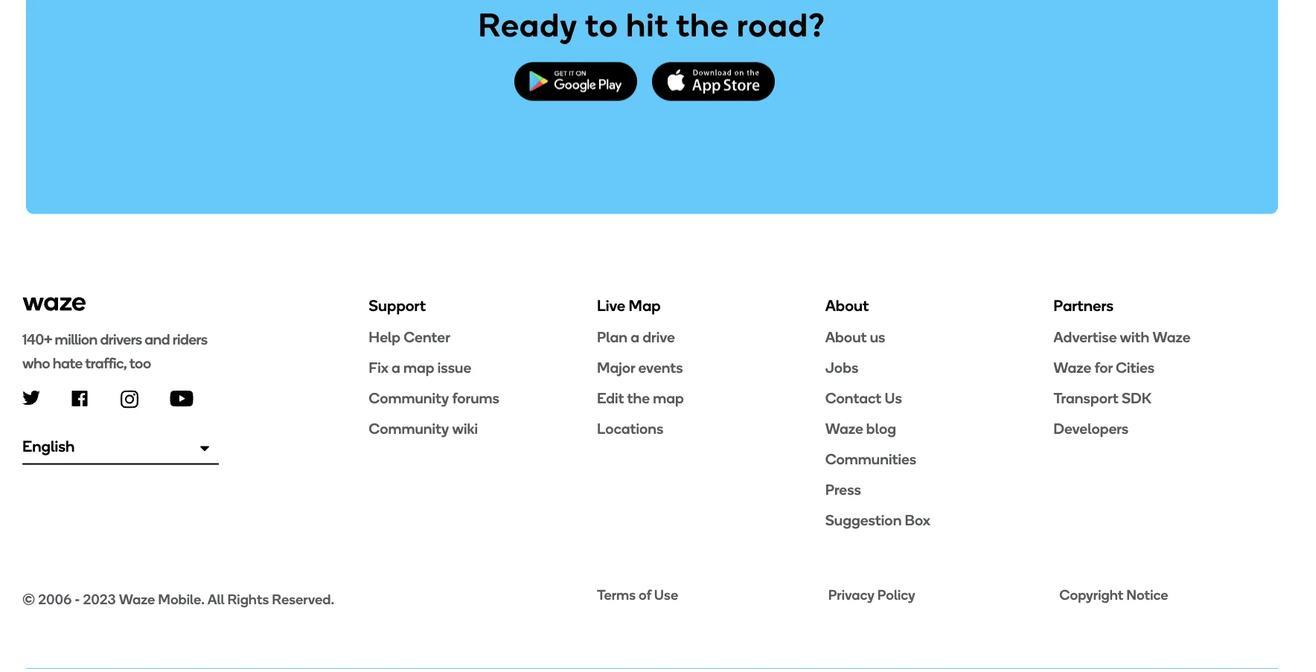 Task type: locate. For each thing, give the bounding box(es) containing it.
the right hit
[[676, 5, 729, 45]]

for
[[1095, 359, 1113, 377]]

waze down contact
[[825, 420, 863, 438]]

jobs
[[825, 359, 859, 377]]

1 vertical spatial the
[[627, 390, 650, 408]]

waze for cities link
[[1054, 358, 1282, 378]]

0 horizontal spatial map
[[404, 359, 434, 377]]

1 horizontal spatial the
[[676, 5, 729, 45]]

2 community from the top
[[369, 420, 449, 438]]

community for community forums
[[369, 390, 449, 408]]

waze inside 'link'
[[1153, 329, 1191, 346]]

drivers
[[100, 331, 142, 349]]

wiki
[[452, 420, 478, 438]]

community wiki
[[369, 420, 478, 438]]

a right fix
[[392, 359, 400, 377]]

copyright notice
[[1060, 587, 1168, 604]]

traffic,
[[85, 355, 127, 373]]

major
[[597, 359, 635, 377]]

of
[[639, 587, 651, 604]]

suggestion box link
[[825, 511, 1054, 530]]

about for about
[[825, 297, 869, 316]]

major events link
[[597, 358, 825, 378]]

about us link
[[825, 328, 1054, 347]]

about
[[825, 297, 869, 316], [825, 329, 867, 346]]

map
[[404, 359, 434, 377], [653, 390, 684, 408]]

1 about from the top
[[825, 297, 869, 316]]

support
[[369, 297, 426, 316]]

reserved.
[[272, 591, 334, 608]]

facebook image
[[71, 391, 88, 407]]

a for plan
[[631, 329, 639, 346]]

mobile.
[[158, 591, 205, 608]]

english
[[22, 437, 75, 456]]

2023
[[83, 591, 116, 608]]

fix a map issue link
[[369, 358, 597, 378]]

map down center
[[404, 359, 434, 377]]

0 horizontal spatial a
[[392, 359, 400, 377]]

©
[[22, 591, 35, 608]]

events
[[638, 359, 683, 377]]

2006
[[38, 591, 72, 608]]

road?
[[737, 5, 826, 45]]

issue
[[438, 359, 471, 377]]

terms
[[597, 587, 636, 604]]

developers
[[1054, 420, 1129, 438]]

waze
[[1153, 329, 1191, 346], [1054, 359, 1092, 377], [825, 420, 863, 438], [119, 591, 155, 608]]

0 vertical spatial community
[[369, 390, 449, 408]]

communities link
[[825, 450, 1054, 469]]

about up jobs
[[825, 329, 867, 346]]

jobs link
[[825, 358, 1054, 378]]

plan a drive
[[597, 329, 675, 346]]

ready
[[478, 5, 578, 45]]

1 vertical spatial about
[[825, 329, 867, 346]]

waze up waze for cities link
[[1153, 329, 1191, 346]]

waze blog
[[825, 420, 896, 438]]

community down fix a map issue
[[369, 390, 449, 408]]

0 vertical spatial map
[[404, 359, 434, 377]]

policy
[[878, 587, 915, 604]]

1 horizontal spatial map
[[653, 390, 684, 408]]

help center
[[369, 329, 450, 346]]

1 horizontal spatial a
[[631, 329, 639, 346]]

2 about from the top
[[825, 329, 867, 346]]

the right edit
[[627, 390, 650, 408]]

{{ data.sidebar.logolink.text }} image
[[22, 296, 86, 313]]

english link
[[22, 430, 219, 465]]

riders
[[173, 331, 207, 349]]

suggestion
[[825, 512, 902, 530]]

community down community forums
[[369, 420, 449, 438]]

fix
[[369, 359, 389, 377]]

1 community from the top
[[369, 390, 449, 408]]

a for fix
[[392, 359, 400, 377]]

map for a
[[404, 359, 434, 377]]

too
[[129, 355, 151, 373]]

developers link
[[1054, 419, 1282, 439]]

contact us link
[[825, 389, 1054, 408]]

0 vertical spatial about
[[825, 297, 869, 316]]

0 horizontal spatial the
[[627, 390, 650, 408]]

to
[[585, 5, 618, 45]]

0 vertical spatial the
[[676, 5, 729, 45]]

twitter link
[[22, 391, 40, 406]]

a
[[631, 329, 639, 346], [392, 359, 400, 377]]

center
[[404, 329, 450, 346]]

a right plan
[[631, 329, 639, 346]]

about up "about us" at the right of page
[[825, 297, 869, 316]]

140+
[[22, 331, 52, 349]]

0 vertical spatial a
[[631, 329, 639, 346]]

youtube link
[[170, 391, 194, 407]]

partners
[[1054, 297, 1114, 316]]

map down events
[[653, 390, 684, 408]]

1 vertical spatial a
[[392, 359, 400, 377]]

press link
[[825, 480, 1054, 500]]

140+ million drivers and riders who hate traffic, too
[[22, 331, 207, 373]]

who
[[22, 355, 50, 373]]

locations
[[597, 420, 664, 438]]

community forums
[[369, 390, 499, 408]]

1 vertical spatial community
[[369, 420, 449, 438]]

1 vertical spatial map
[[653, 390, 684, 408]]

transport sdk
[[1054, 390, 1152, 408]]

the
[[676, 5, 729, 45], [627, 390, 650, 408]]



Task type: vqa. For each thing, say whether or not it's contained in the screenshot.
Waze for Cities
yes



Task type: describe. For each thing, give the bounding box(es) containing it.
copyright notice link
[[1060, 586, 1282, 605]]

blog
[[866, 420, 896, 438]]

live
[[597, 297, 625, 316]]

privacy policy link
[[828, 586, 1051, 605]]

and
[[145, 331, 170, 349]]

locations link
[[597, 419, 825, 439]]

us
[[870, 329, 885, 346]]

drive
[[643, 329, 675, 346]]

about for about us
[[825, 329, 867, 346]]

waze left for
[[1054, 359, 1092, 377]]

terms of use
[[597, 587, 678, 604]]

waze blog link
[[825, 419, 1054, 439]]

community wiki link
[[369, 419, 597, 439]]

rights
[[227, 591, 269, 608]]

notice
[[1126, 587, 1168, 604]]

hit
[[626, 5, 669, 45]]

us
[[885, 390, 902, 408]]

million
[[55, 331, 97, 349]]

communities
[[825, 451, 916, 469]]

major events
[[597, 359, 683, 377]]

about us
[[825, 329, 885, 346]]

facebook link
[[71, 391, 88, 407]]

forums
[[452, 390, 499, 408]]

cities
[[1116, 359, 1155, 377]]

help
[[369, 329, 401, 346]]

plan a drive link
[[597, 328, 825, 347]]

caret down image
[[200, 441, 209, 457]]

instagram link
[[121, 391, 138, 409]]

privacy policy
[[828, 587, 915, 604]]

instagram image
[[121, 391, 138, 409]]

all
[[207, 591, 224, 608]]

advertise
[[1054, 329, 1117, 346]]

transport
[[1054, 390, 1119, 408]]

map for the
[[653, 390, 684, 408]]

hate
[[53, 355, 82, 373]]

fix a map issue
[[369, 359, 471, 377]]

contact us
[[825, 390, 902, 408]]

community forums link
[[369, 389, 597, 408]]

map
[[629, 297, 661, 316]]

box
[[905, 512, 931, 530]]

edit
[[597, 390, 624, 408]]

suggestion box
[[825, 512, 931, 530]]

live map
[[597, 297, 661, 316]]

copyright
[[1060, 587, 1124, 604]]

use
[[654, 587, 678, 604]]

-
[[75, 591, 80, 608]]

with
[[1120, 329, 1150, 346]]

waze right the 2023
[[119, 591, 155, 608]]

privacy
[[828, 587, 875, 604]]

contact
[[825, 390, 882, 408]]

community for community wiki
[[369, 420, 449, 438]]

ready to hit the road?
[[478, 5, 826, 45]]

twitter image
[[22, 391, 40, 406]]

help center link
[[369, 328, 597, 347]]

sdk
[[1122, 390, 1152, 408]]

advertise with waze link
[[1054, 328, 1282, 347]]

terms of use link
[[597, 586, 819, 605]]

press
[[825, 481, 861, 499]]

plan
[[597, 329, 628, 346]]

youtube image
[[170, 391, 194, 407]]

© 2006 - 2023 waze mobile. all rights reserved.
[[22, 591, 334, 608]]

edit the map
[[597, 390, 684, 408]]

transport sdk link
[[1054, 389, 1282, 408]]

advertise with waze
[[1054, 329, 1191, 346]]

waze for cities
[[1054, 359, 1155, 377]]

edit the map link
[[597, 389, 825, 408]]



